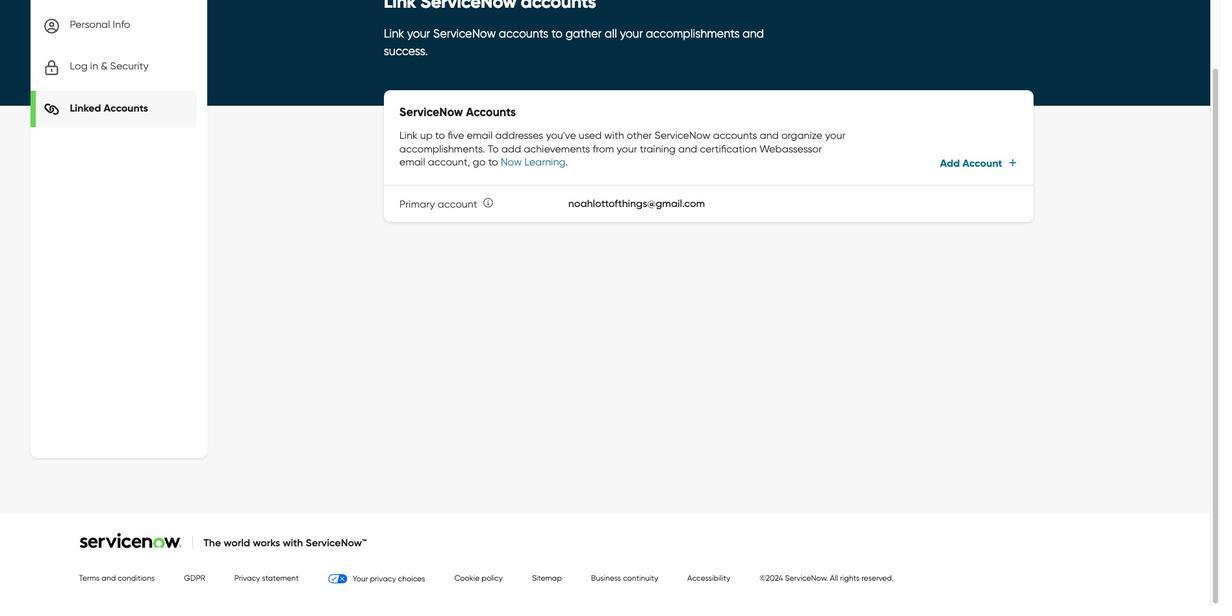 Task type: locate. For each thing, give the bounding box(es) containing it.
rights
[[840, 574, 860, 584]]

servicenow™
[[306, 537, 367, 550]]

©️ 2024 servicenow. all rights reserved.
[[760, 574, 894, 584]]

to
[[552, 27, 563, 40]]

your
[[407, 27, 430, 40], [620, 27, 643, 40]]

accounts
[[499, 27, 549, 40]]

1 horizontal spatial your
[[620, 27, 643, 40]]

your up success.
[[407, 27, 430, 40]]

2 your from the left
[[620, 27, 643, 40]]

2024
[[766, 574, 783, 584]]

0 horizontal spatial your
[[407, 27, 430, 40]]

world
[[224, 537, 250, 550]]

servicenow
[[433, 27, 496, 40]]

the world works with servicenow™
[[204, 537, 367, 550]]

gather
[[566, 27, 602, 40]]

your right all
[[620, 27, 643, 40]]

the
[[204, 537, 221, 550]]

and
[[743, 27, 764, 40]]

link your servicenow accounts to gather all your accomplishments and success.
[[384, 27, 764, 58]]



Task type: describe. For each thing, give the bounding box(es) containing it.
all
[[830, 574, 838, 584]]

1 your from the left
[[407, 27, 430, 40]]

all
[[605, 27, 617, 40]]

with
[[283, 537, 303, 550]]

link
[[384, 27, 404, 40]]

works
[[253, 537, 280, 550]]

reserved.
[[862, 574, 894, 584]]

success.
[[384, 44, 428, 58]]

servicenow.
[[785, 574, 828, 584]]

accomplishments
[[646, 27, 740, 40]]

©️
[[760, 574, 766, 584]]



Task type: vqa. For each thing, say whether or not it's contained in the screenshot.
the across
no



